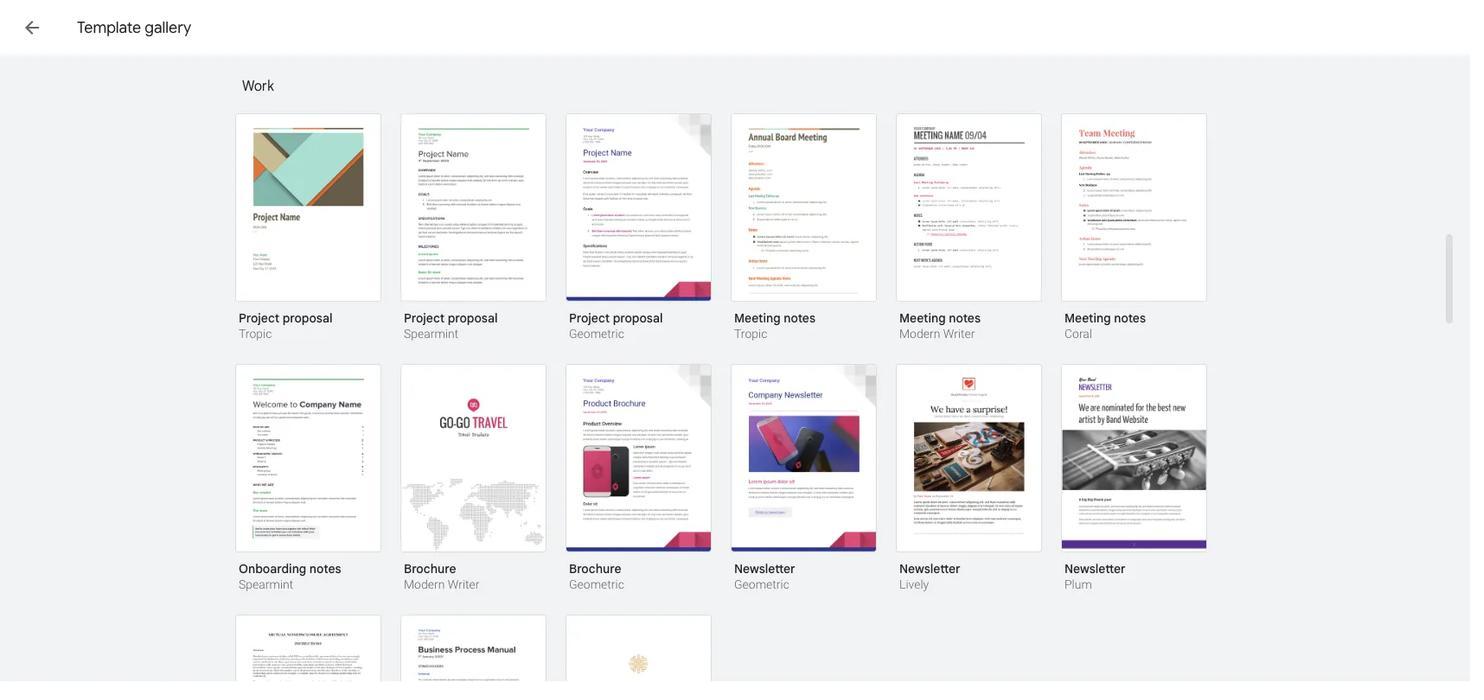 Task type: vqa. For each thing, say whether or not it's contained in the screenshot.
the Freelancer engagement LIST BOX
no



Task type: locate. For each thing, give the bounding box(es) containing it.
0 horizontal spatial newsletter option
[[731, 364, 877, 594]]

0 horizontal spatial writer
[[448, 578, 479, 592]]

brochure for brochure modern writer
[[404, 561, 456, 576]]

brochure option
[[400, 364, 547, 594], [566, 364, 712, 594]]

1 horizontal spatial meeting
[[899, 310, 946, 326]]

project proposal option
[[235, 113, 381, 343], [400, 113, 547, 343], [566, 113, 712, 343]]

0 horizontal spatial brochure option
[[400, 364, 547, 594]]

proposal
[[283, 310, 333, 326], [448, 310, 498, 326], [613, 310, 663, 326]]

modern inside brochure modern writer
[[404, 578, 445, 592]]

spearmint for project
[[404, 327, 458, 341]]

2 newsletter option from the left
[[896, 364, 1042, 594]]

3 project from the left
[[569, 310, 610, 326]]

1 horizontal spatial option
[[400, 615, 545, 682]]

2 horizontal spatial meeting
[[1064, 310, 1111, 326]]

project for project proposal geometric
[[569, 310, 610, 326]]

project proposal spearmint
[[404, 310, 498, 341]]

project for project proposal tropic
[[239, 310, 279, 326]]

brochure
[[404, 561, 456, 576], [569, 561, 621, 576]]

notes for meeting notes coral
[[1114, 310, 1146, 326]]

project inside project proposal spearmint
[[404, 310, 445, 326]]

2 tropic from the left
[[734, 327, 767, 341]]

spearmint inside project proposal spearmint
[[404, 327, 458, 341]]

1 horizontal spatial project proposal option
[[400, 113, 547, 343]]

proposal inside project proposal geometric
[[613, 310, 663, 326]]

notes inside meeting notes tropic
[[784, 310, 815, 326]]

newsletter lively
[[899, 561, 960, 592]]

option
[[235, 615, 380, 682], [400, 615, 545, 682], [566, 615, 710, 682]]

1 horizontal spatial tropic
[[734, 327, 767, 341]]

plum
[[1064, 578, 1092, 592]]

newsletter plum
[[1064, 561, 1126, 592]]

meeting for meeting notes tropic
[[734, 310, 781, 326]]

meeting notes modern writer
[[899, 310, 981, 341]]

meeting inside meeting notes tropic
[[734, 310, 781, 326]]

1 meeting notes option from the left
[[731, 113, 877, 343]]

brochure inside brochure modern writer
[[404, 561, 456, 576]]

template
[[77, 18, 141, 37]]

3 meeting from the left
[[1064, 310, 1111, 326]]

2 horizontal spatial option
[[566, 615, 710, 682]]

1 horizontal spatial writer
[[943, 327, 975, 341]]

1 horizontal spatial brochure option
[[566, 364, 712, 594]]

meeting
[[734, 310, 781, 326], [899, 310, 946, 326], [1064, 310, 1111, 326]]

geometric
[[569, 327, 624, 341], [569, 578, 624, 592], [734, 578, 789, 592]]

1 horizontal spatial project
[[404, 310, 445, 326]]

notes inside "meeting notes modern writer"
[[949, 310, 981, 326]]

tropic
[[239, 327, 272, 341], [734, 327, 767, 341]]

1 horizontal spatial spearmint
[[404, 327, 458, 341]]

2 newsletter from the left
[[899, 561, 960, 576]]

0 horizontal spatial proposal
[[283, 310, 333, 326]]

0 horizontal spatial option
[[235, 615, 380, 682]]

notes
[[784, 310, 815, 326], [949, 310, 981, 326], [1114, 310, 1146, 326], [309, 561, 341, 576]]

proposal for project proposal tropic
[[283, 310, 333, 326]]

proposal inside project proposal tropic
[[283, 310, 333, 326]]

2 horizontal spatial project
[[569, 310, 610, 326]]

project
[[239, 310, 279, 326], [404, 310, 445, 326], [569, 310, 610, 326]]

work list box
[[235, 113, 1230, 682]]

option down the brochure geometric on the bottom left of page
[[566, 615, 710, 682]]

meeting inside "meeting notes modern writer"
[[899, 310, 946, 326]]

1 horizontal spatial newsletter
[[899, 561, 960, 576]]

notes inside onboarding notes spearmint
[[309, 561, 341, 576]]

option down onboarding notes spearmint
[[235, 615, 380, 682]]

project proposal geometric
[[569, 310, 663, 341]]

0 horizontal spatial spearmint
[[239, 578, 293, 592]]

0 horizontal spatial meeting notes option
[[731, 113, 877, 343]]

1 horizontal spatial brochure
[[569, 561, 621, 576]]

2 horizontal spatial proposal
[[613, 310, 663, 326]]

0 horizontal spatial tropic
[[239, 327, 272, 341]]

project proposal tropic
[[239, 310, 333, 341]]

2 meeting from the left
[[899, 310, 946, 326]]

spearmint
[[404, 327, 458, 341], [239, 578, 293, 592]]

option down brochure modern writer
[[400, 615, 545, 682]]

tropic for meeting notes
[[734, 327, 767, 341]]

1 vertical spatial modern
[[404, 578, 445, 592]]

tropic inside project proposal tropic
[[239, 327, 272, 341]]

modern
[[899, 327, 940, 341], [404, 578, 445, 592]]

meeting notes option
[[731, 113, 877, 343], [896, 113, 1042, 343], [1061, 113, 1207, 343]]

docs
[[97, 16, 139, 39]]

list box
[[235, 0, 1230, 68]]

1 vertical spatial writer
[[448, 578, 479, 592]]

proposal inside project proposal spearmint
[[448, 310, 498, 326]]

1 horizontal spatial modern
[[899, 327, 940, 341]]

2 horizontal spatial meeting notes option
[[1061, 113, 1207, 343]]

2 horizontal spatial newsletter option
[[1061, 364, 1207, 594]]

2 option from the left
[[400, 615, 545, 682]]

writer
[[943, 327, 975, 341], [448, 578, 479, 592]]

1 newsletter option from the left
[[731, 364, 877, 594]]

meeting inside meeting notes coral
[[1064, 310, 1111, 326]]

2 horizontal spatial project proposal option
[[566, 113, 712, 343]]

0 vertical spatial writer
[[943, 327, 975, 341]]

2 proposal from the left
[[448, 310, 498, 326]]

geometric inside newsletter geometric
[[734, 578, 789, 592]]

brochure inside the brochure geometric
[[569, 561, 621, 576]]

spearmint inside onboarding notes spearmint
[[239, 578, 293, 592]]

0 vertical spatial modern
[[899, 327, 940, 341]]

geometric inside brochure option
[[569, 578, 624, 592]]

tropic inside meeting notes tropic
[[734, 327, 767, 341]]

0 vertical spatial spearmint
[[404, 327, 458, 341]]

newsletter option
[[731, 364, 877, 594], [896, 364, 1042, 594], [1061, 364, 1207, 594]]

1 proposal from the left
[[283, 310, 333, 326]]

newsletter
[[734, 561, 795, 576], [899, 561, 960, 576], [1064, 561, 1126, 576]]

1 horizontal spatial proposal
[[448, 310, 498, 326]]

1 horizontal spatial meeting notes option
[[896, 113, 1042, 343]]

1 tropic from the left
[[239, 327, 272, 341]]

1 newsletter from the left
[[734, 561, 795, 576]]

1 vertical spatial spearmint
[[239, 578, 293, 592]]

0 horizontal spatial brochure
[[404, 561, 456, 576]]

template gallery
[[77, 18, 191, 37]]

2 project from the left
[[404, 310, 445, 326]]

proposal for project proposal spearmint
[[448, 310, 498, 326]]

3 proposal from the left
[[613, 310, 663, 326]]

3 newsletter from the left
[[1064, 561, 1126, 576]]

0 horizontal spatial modern
[[404, 578, 445, 592]]

gallery
[[145, 18, 191, 37]]

project inside project proposal tropic
[[239, 310, 279, 326]]

1 project from the left
[[239, 310, 279, 326]]

choose template dialog dialog
[[0, 0, 1470, 682]]

geometric for newsletter
[[734, 578, 789, 592]]

lively
[[899, 578, 929, 592]]

0 horizontal spatial meeting
[[734, 310, 781, 326]]

tropic for project proposal
[[239, 327, 272, 341]]

notes for meeting notes modern writer
[[949, 310, 981, 326]]

1 horizontal spatial newsletter option
[[896, 364, 1042, 594]]

project inside project proposal geometric
[[569, 310, 610, 326]]

2 horizontal spatial newsletter
[[1064, 561, 1126, 576]]

work
[[242, 77, 274, 94]]

2 brochure from the left
[[569, 561, 621, 576]]

newsletter geometric
[[734, 561, 795, 592]]

notes inside meeting notes coral
[[1114, 310, 1146, 326]]

meeting notes coral
[[1064, 310, 1146, 341]]

0 horizontal spatial project
[[239, 310, 279, 326]]

1 meeting from the left
[[734, 310, 781, 326]]

1 brochure option from the left
[[400, 364, 547, 594]]

0 horizontal spatial project proposal option
[[235, 113, 381, 343]]

0 horizontal spatial newsletter
[[734, 561, 795, 576]]

project for project proposal spearmint
[[404, 310, 445, 326]]

3 project proposal option from the left
[[566, 113, 712, 343]]

1 brochure from the left
[[404, 561, 456, 576]]

2 meeting notes option from the left
[[896, 113, 1042, 343]]



Task type: describe. For each thing, give the bounding box(es) containing it.
2 brochure option from the left
[[566, 364, 712, 594]]

docs link
[[55, 10, 139, 48]]

geometric for brochure
[[569, 578, 624, 592]]

spearmint for onboarding
[[239, 578, 293, 592]]

meeting for meeting notes coral
[[1064, 310, 1111, 326]]

3 meeting notes option from the left
[[1061, 113, 1207, 343]]

notes for onboarding notes spearmint
[[309, 561, 341, 576]]

proposal for project proposal geometric
[[613, 310, 663, 326]]

1 option from the left
[[235, 615, 380, 682]]

newsletter for newsletter lively
[[899, 561, 960, 576]]

meeting for meeting notes modern writer
[[899, 310, 946, 326]]

onboarding notes option
[[235, 364, 381, 594]]

brochure for brochure geometric
[[569, 561, 621, 576]]

brochure modern writer
[[404, 561, 479, 592]]

geometric inside project proposal geometric
[[569, 327, 624, 341]]

meeting notes tropic
[[734, 310, 815, 341]]

2 project proposal option from the left
[[400, 113, 547, 343]]

list box inside choose template dialog dialog
[[235, 0, 1230, 68]]

newsletter for newsletter plum
[[1064, 561, 1126, 576]]

writer inside "meeting notes modern writer"
[[943, 327, 975, 341]]

brochure geometric
[[569, 561, 624, 592]]

notes for meeting notes tropic
[[784, 310, 815, 326]]

modern inside "meeting notes modern writer"
[[899, 327, 940, 341]]

1 project proposal option from the left
[[235, 113, 381, 343]]

newsletter for newsletter geometric
[[734, 561, 795, 576]]

3 option from the left
[[566, 615, 710, 682]]

coral
[[1064, 327, 1092, 341]]

3 newsletter option from the left
[[1061, 364, 1207, 594]]

onboarding notes spearmint
[[239, 561, 341, 592]]

writer inside brochure modern writer
[[448, 578, 479, 592]]

onboarding
[[239, 561, 306, 576]]



